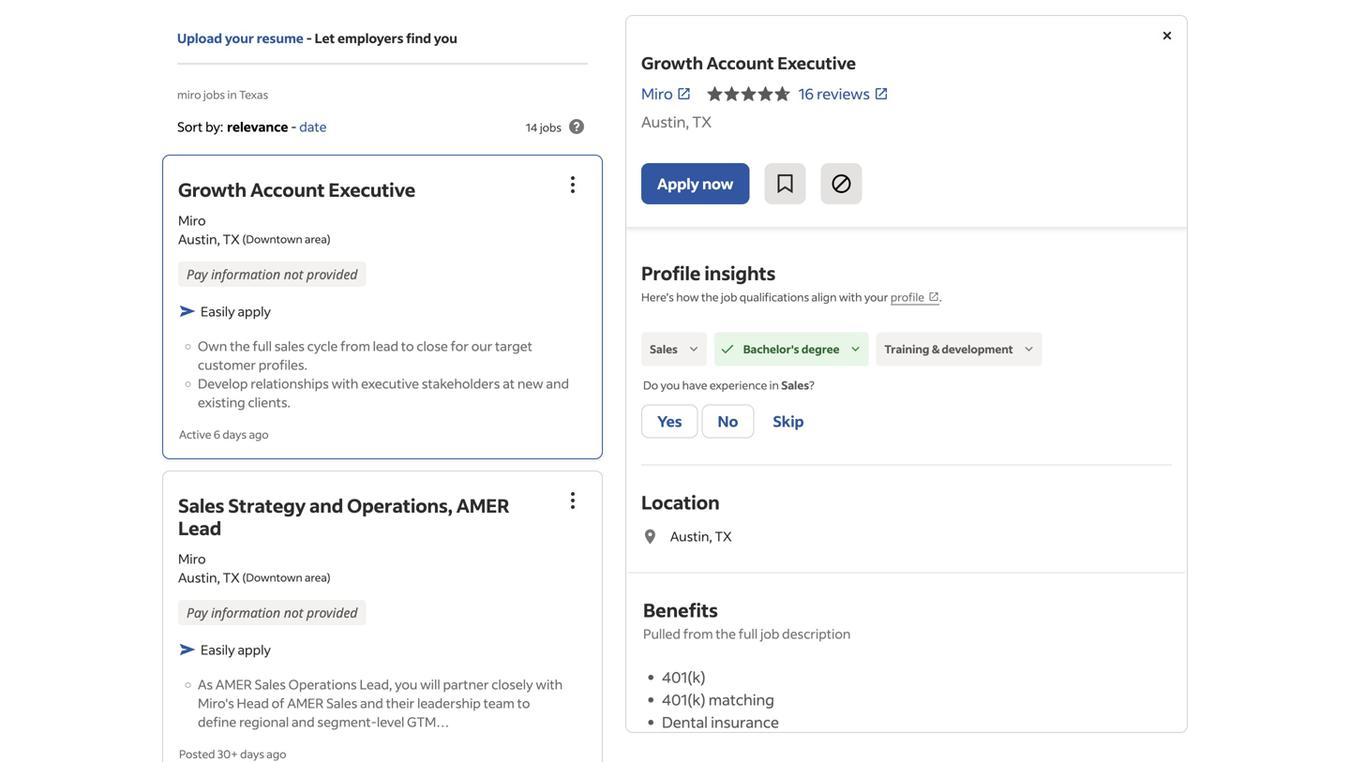 Task type: locate. For each thing, give the bounding box(es) containing it.
relevance
[[227, 118, 288, 135]]

account down date link
[[250, 177, 325, 202]]

0 horizontal spatial your
[[225, 30, 254, 46]]

in left texas
[[227, 87, 237, 102]]

1 vertical spatial with
[[332, 375, 359, 392]]

with down cycle
[[332, 375, 359, 392]]

2 401(k) from the top
[[662, 690, 706, 710]]

0 horizontal spatial account
[[250, 177, 325, 202]]

4.8 out of 5 stars image
[[707, 83, 791, 105]]

date
[[299, 118, 327, 135]]

1 horizontal spatial you
[[434, 30, 458, 46]]

2 horizontal spatial you
[[661, 378, 680, 392]]

from inside 'own the full sales cycle from lead to close for our target customer profiles. develop relationships with executive stakeholders at new and existing clients.'
[[341, 338, 370, 354]]

save this job image
[[774, 173, 797, 195]]

easily for growth account executive
[[201, 303, 235, 320]]

training
[[885, 342, 930, 356]]

here's
[[642, 290, 674, 304]]

training & development
[[885, 342, 1014, 356]]

growth down by:
[[178, 177, 247, 202]]

6
[[214, 427, 220, 442]]

easily apply for sales
[[201, 642, 271, 658]]

2 pay from the top
[[187, 604, 208, 622]]

tx down location
[[715, 528, 732, 545]]

miro austin, tx ( downtown area ) down the strategy
[[178, 551, 331, 586]]

1 ) from the top
[[327, 232, 331, 246]]

1 downtown from the top
[[246, 232, 303, 246]]

your right upload at the top left of the page
[[225, 30, 254, 46]]

missing qualification image for training & development
[[1021, 341, 1038, 358]]

1 easily from the top
[[201, 303, 235, 320]]

days right 30+ on the left bottom of the page
[[240, 747, 264, 762]]

account up the 4.8 out of 5 stars image
[[707, 52, 774, 74]]

sales
[[275, 338, 305, 354]]

miro
[[177, 87, 201, 102]]

close
[[417, 338, 448, 354]]

your left the profile
[[865, 290, 889, 304]]

you
[[434, 30, 458, 46], [661, 378, 680, 392], [395, 676, 418, 693]]

easily up own
[[201, 303, 235, 320]]

the down "benefits"
[[716, 626, 736, 643]]

0 vertical spatial easily
[[201, 303, 235, 320]]

0 horizontal spatial jobs
[[203, 87, 225, 102]]

2 ) from the top
[[327, 571, 331, 585]]

easily apply up as
[[201, 642, 271, 658]]

1 vertical spatial (
[[243, 571, 246, 585]]

miro austin, tx ( downtown area ) down growth account executive button
[[178, 212, 331, 247]]

1 horizontal spatial from
[[684, 626, 713, 643]]

sales up do
[[650, 342, 678, 356]]

ago
[[249, 427, 269, 442], [267, 747, 287, 762]]

apply
[[238, 303, 271, 320], [238, 642, 271, 658]]

downtown for strategy
[[246, 571, 303, 585]]

1 vertical spatial from
[[684, 626, 713, 643]]

0 vertical spatial provided
[[307, 265, 358, 283]]

tx down the 4.8 out of 5 stars image
[[693, 112, 712, 131]]

miro for growth account executive
[[178, 212, 206, 229]]

sales
[[650, 342, 678, 356], [782, 378, 809, 392], [178, 493, 224, 518], [255, 676, 286, 693], [326, 695, 358, 712]]

1 vertical spatial area
[[305, 571, 327, 585]]

1 vertical spatial jobs
[[540, 120, 562, 134]]

easily up as
[[201, 642, 235, 658]]

ago down regional
[[267, 747, 287, 762]]

0 vertical spatial )
[[327, 232, 331, 246]]

1 vertical spatial days
[[240, 747, 264, 762]]

2 missing qualification image from the left
[[1021, 341, 1038, 358]]

jobs right miro
[[203, 87, 225, 102]]

executive
[[778, 52, 856, 74], [329, 177, 416, 202]]

1 horizontal spatial growth
[[642, 52, 704, 74]]

how
[[677, 290, 699, 304]]

amer inside sales strategy and operations, amer lead
[[457, 493, 510, 518]]

in right the experience
[[770, 378, 779, 392]]

leadership
[[417, 695, 481, 712]]

2 easily from the top
[[201, 642, 235, 658]]

easily apply for growth
[[201, 303, 271, 320]]

insights
[[705, 261, 776, 285]]

growth account executive down date link
[[178, 177, 416, 202]]

) down sales strategy and operations, amer lead
[[327, 571, 331, 585]]

sales left the strategy
[[178, 493, 224, 518]]

with
[[839, 290, 862, 304], [332, 375, 359, 392], [536, 676, 563, 693]]

pay for growth account executive
[[187, 265, 208, 283]]

1 miro austin, tx ( downtown area ) from the top
[[178, 212, 331, 247]]

with right closely on the left of the page
[[536, 676, 563, 693]]

16
[[799, 84, 814, 103]]

0 horizontal spatial from
[[341, 338, 370, 354]]

0 vertical spatial days
[[223, 427, 247, 442]]

jobs for upload your resume - let employers find you
[[203, 87, 225, 102]]

1 vertical spatial easily
[[201, 642, 235, 658]]

and right regional
[[292, 714, 315, 731]]

missing qualification image inside sales button
[[685, 341, 702, 358]]

not up sales at the top of page
[[284, 265, 303, 283]]

0 vertical spatial apply
[[238, 303, 271, 320]]

to
[[401, 338, 414, 354], [517, 695, 530, 712]]

2 miro austin, tx ( downtown area ) from the top
[[178, 551, 331, 586]]

here's how the job qualifications align with your
[[642, 290, 891, 304]]

profile link
[[891, 290, 940, 305]]

1 vertical spatial growth
[[178, 177, 247, 202]]

2 easily apply from the top
[[201, 642, 271, 658]]

)
[[327, 232, 331, 246], [327, 571, 331, 585]]

target
[[495, 338, 533, 354]]

amer right operations,
[[457, 493, 510, 518]]

0 horizontal spatial missing qualification image
[[685, 341, 702, 358]]

provided
[[307, 265, 358, 283], [307, 604, 358, 622]]

miro
[[642, 84, 673, 103], [178, 212, 206, 229], [178, 551, 206, 567]]

from
[[341, 338, 370, 354], [684, 626, 713, 643]]

miro austin, tx ( downtown area )
[[178, 212, 331, 247], [178, 551, 331, 586]]

0 vertical spatial not
[[284, 265, 303, 283]]

days for growth account executive
[[223, 427, 247, 442]]

missing qualification image for sales
[[685, 341, 702, 358]]

pay up own
[[187, 265, 208, 283]]

you right do
[[661, 378, 680, 392]]

resume
[[257, 30, 304, 46]]

0 vertical spatial growth account executive
[[642, 52, 856, 74]]

1 vertical spatial the
[[230, 338, 250, 354]]

0 vertical spatial information
[[211, 265, 281, 283]]

help icon image
[[566, 115, 588, 138]]

1 vertical spatial 401(k)
[[662, 690, 706, 710]]

0 vertical spatial job
[[721, 290, 738, 304]]

0 horizontal spatial full
[[253, 338, 272, 354]]

2 horizontal spatial amer
[[457, 493, 510, 518]]

you up their at left
[[395, 676, 418, 693]]

ago down the clients.
[[249, 427, 269, 442]]

from down "benefits"
[[684, 626, 713, 643]]

full
[[253, 338, 272, 354], [739, 626, 758, 643]]

401(k)
[[662, 668, 706, 687], [662, 690, 706, 710]]

0 horizontal spatial executive
[[329, 177, 416, 202]]

1 horizontal spatial in
[[770, 378, 779, 392]]

1 pay information not provided from the top
[[187, 265, 358, 283]]

0 horizontal spatial with
[[332, 375, 359, 392]]

head
[[237, 695, 269, 712]]

tx down the strategy
[[223, 569, 240, 586]]

0 vertical spatial downtown
[[246, 232, 303, 246]]

miro down lead
[[178, 551, 206, 567]]

area for strategy
[[305, 571, 327, 585]]

and down lead,
[[360, 695, 383, 712]]

jobs for sort by: relevance - date
[[540, 120, 562, 134]]

sales inside sales strategy and operations, amer lead
[[178, 493, 224, 518]]

0 vertical spatial miro
[[642, 84, 673, 103]]

2 area from the top
[[305, 571, 327, 585]]

1 not from the top
[[284, 265, 303, 283]]

- left date
[[291, 118, 297, 135]]

full inside benefits pulled from the full job description
[[739, 626, 758, 643]]

do
[[643, 378, 659, 392]]

not
[[284, 265, 303, 283], [284, 604, 303, 622]]

1 horizontal spatial job
[[761, 626, 780, 643]]

you inside as amer sales operations lead, you will partner closely with miro's head of amer sales and their leadership team to define regional and segment-level gtm…
[[395, 676, 418, 693]]

1 vertical spatial miro
[[178, 212, 206, 229]]

growth account executive
[[642, 52, 856, 74], [178, 177, 416, 202]]

0 horizontal spatial -
[[291, 118, 297, 135]]

0 vertical spatial ago
[[249, 427, 269, 442]]

0 horizontal spatial you
[[395, 676, 418, 693]]

provided up cycle
[[307, 265, 358, 283]]

1 vertical spatial provided
[[307, 604, 358, 622]]

and
[[546, 375, 569, 392], [310, 493, 343, 518], [360, 695, 383, 712], [292, 714, 315, 731]]

job
[[721, 290, 738, 304], [761, 626, 780, 643]]

pay for sales strategy and operations, amer lead
[[187, 604, 208, 622]]

have
[[683, 378, 708, 392]]

1 easily apply from the top
[[201, 303, 271, 320]]

2 information from the top
[[211, 604, 281, 622]]

( down the strategy
[[243, 571, 246, 585]]

the
[[702, 290, 719, 304], [230, 338, 250, 354], [716, 626, 736, 643]]

0 vertical spatial 401(k)
[[662, 668, 706, 687]]

miro austin, tx ( downtown area ) for account
[[178, 212, 331, 247]]

amer up miro's
[[216, 676, 252, 693]]

2 downtown from the top
[[246, 571, 303, 585]]

1 vertical spatial your
[[865, 290, 889, 304]]

sales down bachelor's degree button
[[782, 378, 809, 392]]

2 provided from the top
[[307, 604, 358, 622]]

dental
[[662, 713, 708, 732]]

1 vertical spatial executive
[[329, 177, 416, 202]]

and inside 'own the full sales cycle from lead to close for our target customer profiles. develop relationships with executive stakeholders at new and existing clients.'
[[546, 375, 569, 392]]

(
[[243, 232, 246, 246], [243, 571, 246, 585]]

2 vertical spatial miro
[[178, 551, 206, 567]]

to down closely on the left of the page
[[517, 695, 530, 712]]

0 vertical spatial miro austin, tx ( downtown area )
[[178, 212, 331, 247]]

to right lead
[[401, 338, 414, 354]]

with inside as amer sales operations lead, you will partner closely with miro's head of amer sales and their leadership team to define regional and segment-level gtm…
[[536, 676, 563, 693]]

1 missing qualification image from the left
[[685, 341, 702, 358]]

1 vertical spatial austin, tx
[[671, 528, 732, 545]]

you right find
[[434, 30, 458, 46]]

from left lead
[[341, 338, 370, 354]]

1 vertical spatial job
[[761, 626, 780, 643]]

pay information not provided up operations
[[187, 604, 358, 622]]

1 horizontal spatial missing qualification image
[[1021, 341, 1038, 358]]

amer down operations
[[287, 695, 324, 712]]

date link
[[299, 118, 327, 135]]

the right how
[[702, 290, 719, 304]]

missing qualification image
[[685, 341, 702, 358], [1021, 341, 1038, 358]]

( down growth account executive button
[[243, 232, 246, 246]]

pay up as
[[187, 604, 208, 622]]

0 vertical spatial you
[[434, 30, 458, 46]]

401(k) 401(k) matching dental insurance
[[662, 668, 779, 732]]

your
[[225, 30, 254, 46], [865, 290, 889, 304]]

austin, tx down location
[[671, 528, 732, 545]]

no button
[[702, 405, 755, 439]]

miro down sort
[[178, 212, 206, 229]]

0 horizontal spatial in
[[227, 87, 237, 102]]

1 vertical spatial to
[[517, 695, 530, 712]]

0 vertical spatial full
[[253, 338, 272, 354]]

growth account executive up the 4.8 out of 5 stars image
[[642, 52, 856, 74]]

easily
[[201, 303, 235, 320], [201, 642, 235, 658]]

1 vertical spatial full
[[739, 626, 758, 643]]

1 vertical spatial pay information not provided
[[187, 604, 358, 622]]

miro left the 4.8 out of 5 stars image
[[642, 84, 673, 103]]

1 horizontal spatial amer
[[287, 695, 324, 712]]

apply up head on the bottom left of page
[[238, 642, 271, 658]]

1 vertical spatial not
[[284, 604, 303, 622]]

degree
[[802, 342, 840, 356]]

job down insights
[[721, 290, 738, 304]]

0 vertical spatial (
[[243, 232, 246, 246]]

0 vertical spatial area
[[305, 232, 327, 246]]

tx down growth account executive button
[[223, 231, 240, 247]]

2 vertical spatial amer
[[287, 695, 324, 712]]

clients.
[[248, 394, 291, 411]]

partner
[[443, 676, 489, 693]]

miro link
[[642, 83, 692, 105]]

1 ( from the top
[[243, 232, 246, 246]]

job left description
[[761, 626, 780, 643]]

do you have experience in sales ?
[[643, 378, 815, 392]]

2 pay information not provided from the top
[[187, 604, 358, 622]]

with right align
[[839, 290, 862, 304]]

2 ( from the top
[[243, 571, 246, 585]]

matching
[[709, 690, 775, 710]]

operations,
[[347, 493, 453, 518]]

with inside 'own the full sales cycle from lead to close for our target customer profiles. develop relationships with executive stakeholders at new and existing clients.'
[[332, 375, 359, 392]]

no
[[718, 412, 739, 431]]

0 vertical spatial amer
[[457, 493, 510, 518]]

in
[[227, 87, 237, 102], [770, 378, 779, 392]]

2 horizontal spatial with
[[839, 290, 862, 304]]

0 horizontal spatial to
[[401, 338, 414, 354]]

1 horizontal spatial jobs
[[540, 120, 562, 134]]

strategy
[[228, 493, 306, 518]]

let
[[315, 30, 335, 46]]

apply up customer
[[238, 303, 271, 320]]

information up as
[[211, 604, 281, 622]]

0 vertical spatial from
[[341, 338, 370, 354]]

1 pay from the top
[[187, 265, 208, 283]]

1 information from the top
[[211, 265, 281, 283]]

1 horizontal spatial with
[[536, 676, 563, 693]]

0 vertical spatial easily apply
[[201, 303, 271, 320]]

and inside sales strategy and operations, amer lead
[[310, 493, 343, 518]]

provided up operations
[[307, 604, 358, 622]]

0 vertical spatial pay information not provided
[[187, 265, 358, 283]]

1 apply from the top
[[238, 303, 271, 320]]

full left sales at the top of page
[[253, 338, 272, 354]]

pay
[[187, 265, 208, 283], [187, 604, 208, 622]]

full up matching
[[739, 626, 758, 643]]

amer
[[457, 493, 510, 518], [216, 676, 252, 693], [287, 695, 324, 712]]

apply now button
[[642, 163, 750, 204]]

1 vertical spatial ago
[[267, 747, 287, 762]]

easily apply up own
[[201, 303, 271, 320]]

days right "6" at the bottom left
[[223, 427, 247, 442]]

area down growth account executive button
[[305, 232, 327, 246]]

0 vertical spatial jobs
[[203, 87, 225, 102]]

matching qualification image
[[847, 341, 864, 358]]

1 vertical spatial amer
[[216, 676, 252, 693]]

14 jobs
[[526, 120, 562, 134]]

jobs right "14"
[[540, 120, 562, 134]]

1 vertical spatial account
[[250, 177, 325, 202]]

0 horizontal spatial amer
[[216, 676, 252, 693]]

apply for strategy
[[238, 642, 271, 658]]

1 401(k) from the top
[[662, 668, 706, 687]]

information up own
[[211, 265, 281, 283]]

2 not from the top
[[284, 604, 303, 622]]

and right new
[[546, 375, 569, 392]]

the up customer
[[230, 338, 250, 354]]

downtown down the strategy
[[246, 571, 303, 585]]

the inside benefits pulled from the full job description
[[716, 626, 736, 643]]

2 vertical spatial the
[[716, 626, 736, 643]]

1 vertical spatial )
[[327, 571, 331, 585]]

1 vertical spatial information
[[211, 604, 281, 622]]

growth up the miro link
[[642, 52, 704, 74]]

( for account
[[243, 232, 246, 246]]

apply for account
[[238, 303, 271, 320]]

2 apply from the top
[[238, 642, 271, 658]]

to inside as amer sales operations lead, you will partner closely with miro's head of amer sales and their leadership team to define regional and segment-level gtm…
[[517, 695, 530, 712]]

days
[[223, 427, 247, 442], [240, 747, 264, 762]]

- for let
[[306, 30, 312, 46]]

not up operations
[[284, 604, 303, 622]]

austin, tx down the miro link
[[642, 112, 712, 131]]

0 vertical spatial in
[[227, 87, 237, 102]]

days for sales strategy and operations, amer lead
[[240, 747, 264, 762]]

2 vertical spatial you
[[395, 676, 418, 693]]

yes
[[658, 412, 682, 431]]

1 provided from the top
[[307, 265, 358, 283]]

1 vertical spatial easily apply
[[201, 642, 271, 658]]

missing qualification image left matching qualification icon
[[685, 341, 702, 358]]

downtown down growth account executive button
[[246, 232, 303, 246]]

by:
[[206, 118, 223, 135]]

1 horizontal spatial executive
[[778, 52, 856, 74]]

0 vertical spatial to
[[401, 338, 414, 354]]

1 vertical spatial downtown
[[246, 571, 303, 585]]

- left let
[[306, 30, 312, 46]]

and right the strategy
[[310, 493, 343, 518]]

growth account executive button
[[178, 177, 416, 202]]

missing qualification image right development
[[1021, 341, 1038, 358]]

employers
[[338, 30, 404, 46]]

miro for sales strategy and operations, amer lead
[[178, 551, 206, 567]]

pay information not provided up sales at the top of page
[[187, 265, 358, 283]]

sort
[[177, 118, 203, 135]]

missing qualification image inside training & development button
[[1021, 341, 1038, 358]]

1 area from the top
[[305, 232, 327, 246]]

close job details image
[[1157, 24, 1179, 47]]

2 vertical spatial with
[[536, 676, 563, 693]]

regional
[[239, 714, 289, 731]]

1 vertical spatial apply
[[238, 642, 271, 658]]

area down sales strategy and operations, amer lead button
[[305, 571, 327, 585]]

0 vertical spatial your
[[225, 30, 254, 46]]

1 vertical spatial -
[[291, 118, 297, 135]]

1 horizontal spatial full
[[739, 626, 758, 643]]

) down growth account executive button
[[327, 232, 331, 246]]

1 vertical spatial pay
[[187, 604, 208, 622]]

0 horizontal spatial growth
[[178, 177, 247, 202]]

development
[[942, 342, 1014, 356]]

posted
[[179, 747, 215, 762]]

0 vertical spatial pay
[[187, 265, 208, 283]]



Task type: describe. For each thing, give the bounding box(es) containing it.
align
[[812, 290, 837, 304]]

?
[[809, 378, 815, 392]]

pay information not provided for strategy
[[187, 604, 358, 622]]

insurance
[[711, 713, 779, 732]]

job actions for sales strategy and operations, amer lead is collapsed image
[[562, 490, 584, 512]]

qualifications
[[740, 290, 810, 304]]

lead
[[373, 338, 399, 354]]

as
[[198, 676, 213, 693]]

training & development button
[[876, 332, 1043, 366]]

0 vertical spatial with
[[839, 290, 862, 304]]

area for account
[[305, 232, 327, 246]]

profile insights
[[642, 261, 776, 285]]

sales strategy and operations, amer lead
[[178, 493, 510, 540]]

1 horizontal spatial your
[[865, 290, 889, 304]]

bachelor's degree
[[744, 342, 840, 356]]

cycle
[[307, 338, 338, 354]]

own the full sales cycle from lead to close for our target customer profiles. develop relationships with executive stakeholders at new and existing clients.
[[198, 338, 569, 411]]

- for date
[[291, 118, 297, 135]]

austin, tx for growth account executive
[[642, 112, 712, 131]]

job actions for growth account executive is collapsed image
[[562, 173, 584, 196]]

full inside 'own the full sales cycle from lead to close for our target customer profiles. develop relationships with executive stakeholders at new and existing clients.'
[[253, 338, 272, 354]]

information for account
[[211, 265, 281, 283]]

executive
[[361, 375, 419, 392]]

to inside 'own the full sales cycle from lead to close for our target customer profiles. develop relationships with executive stakeholders at new and existing clients.'
[[401, 338, 414, 354]]

matching qualification image
[[719, 341, 736, 358]]

of
[[272, 695, 285, 712]]

1 horizontal spatial growth account executive
[[642, 52, 856, 74]]

sales up the "of"
[[255, 676, 286, 693]]

lead,
[[360, 676, 392, 693]]

profile
[[642, 261, 701, 285]]

apply now
[[658, 174, 734, 193]]

provided for and
[[307, 604, 358, 622]]

not for strategy
[[284, 604, 303, 622]]

bachelor's
[[744, 342, 800, 356]]

0 vertical spatial growth
[[642, 52, 704, 74]]

skip button
[[758, 405, 819, 439]]

upload
[[177, 30, 222, 46]]

gtm…
[[407, 714, 450, 731]]

not interested image
[[831, 173, 853, 195]]

texas
[[239, 87, 268, 102]]

1 vertical spatial you
[[661, 378, 680, 392]]

own
[[198, 338, 227, 354]]

&
[[932, 342, 940, 356]]

as amer sales operations lead, you will partner closely with miro's head of amer sales and their leadership team to define regional and segment-level gtm…
[[198, 676, 563, 731]]

downtown for account
[[246, 232, 303, 246]]

customer
[[198, 356, 256, 373]]

their
[[386, 695, 415, 712]]

pulled
[[643, 626, 681, 643]]

bachelor's degree button
[[715, 332, 869, 366]]

profiles.
[[259, 356, 308, 373]]

stakeholders
[[422, 375, 500, 392]]

description
[[782, 626, 851, 643]]

upload your resume link
[[177, 28, 304, 48]]

ago for account
[[249, 427, 269, 442]]

will
[[420, 676, 441, 693]]

sales button
[[642, 332, 707, 366]]

active
[[179, 427, 211, 442]]

our
[[472, 338, 493, 354]]

16 reviews
[[799, 84, 870, 103]]

0 vertical spatial executive
[[778, 52, 856, 74]]

pay information not provided for account
[[187, 265, 358, 283]]

posted 30+ days ago
[[179, 747, 287, 762]]

find
[[406, 30, 431, 46]]

benefits
[[643, 598, 718, 622]]

miro's
[[198, 695, 234, 712]]

the inside 'own the full sales cycle from lead to close for our target customer profiles. develop relationships with executive stakeholders at new and existing clients.'
[[230, 338, 250, 354]]

from inside benefits pulled from the full job description
[[684, 626, 713, 643]]

operations
[[289, 676, 357, 693]]

0 vertical spatial account
[[707, 52, 774, 74]]

0 vertical spatial the
[[702, 290, 719, 304]]

14
[[526, 120, 538, 134]]

16 reviews link
[[799, 84, 889, 103]]

job inside benefits pulled from the full job description
[[761, 626, 780, 643]]

benefits pulled from the full job description
[[643, 598, 851, 643]]

0 horizontal spatial growth account executive
[[178, 177, 416, 202]]

segment-
[[317, 714, 377, 731]]

) for executive
[[327, 232, 331, 246]]

now
[[703, 174, 734, 193]]

( for strategy
[[243, 571, 246, 585]]

1 vertical spatial in
[[770, 378, 779, 392]]

lead
[[178, 516, 222, 540]]

new
[[518, 375, 544, 392]]

profile
[[891, 290, 925, 304]]

sales strategy and operations, amer lead button
[[178, 493, 510, 540]]

relationships
[[251, 375, 329, 392]]

not for account
[[284, 265, 303, 283]]

austin, tx for location
[[671, 528, 732, 545]]

easily for sales strategy and operations, amer lead
[[201, 642, 235, 658]]

develop
[[198, 375, 248, 392]]

sales up segment-
[[326, 695, 358, 712]]

define
[[198, 714, 237, 731]]

sort by: relevance - date
[[177, 118, 327, 135]]

provided for executive
[[307, 265, 358, 283]]

miro jobs in texas
[[177, 87, 268, 102]]

experience
[[710, 378, 768, 392]]

miro austin, tx ( downtown area ) for strategy
[[178, 551, 331, 586]]

existing
[[198, 394, 245, 411]]

level
[[377, 714, 405, 731]]

information for strategy
[[211, 604, 281, 622]]

for
[[451, 338, 469, 354]]

location
[[642, 490, 720, 515]]

ago for strategy
[[267, 747, 287, 762]]

) for and
[[327, 571, 331, 585]]

closely
[[492, 676, 533, 693]]

upload your resume - let employers find you
[[177, 30, 458, 46]]

reviews
[[817, 84, 870, 103]]

0 horizontal spatial job
[[721, 290, 738, 304]]

team
[[484, 695, 515, 712]]

skip
[[773, 412, 804, 431]]



Task type: vqa. For each thing, say whether or not it's contained in the screenshot.
second ( from the bottom
yes



